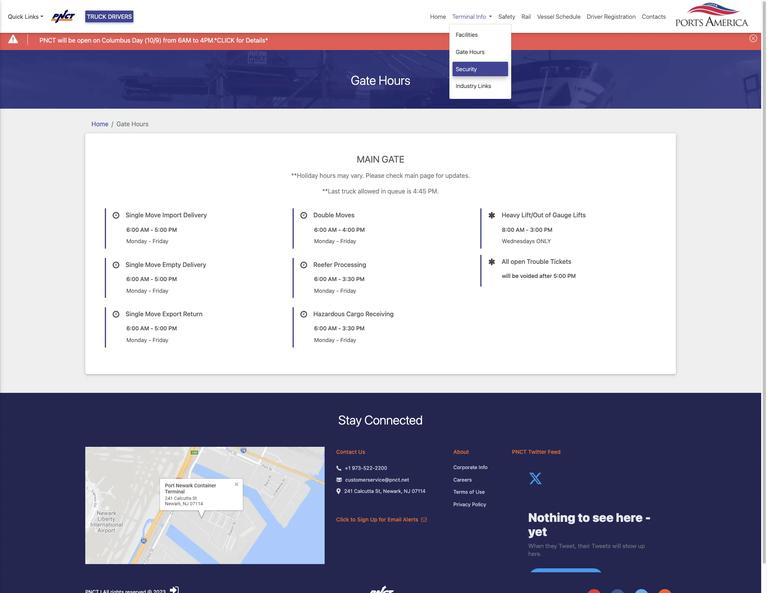 Task type: locate. For each thing, give the bounding box(es) containing it.
pm down empty
[[168, 276, 177, 282]]

0 horizontal spatial to
[[193, 37, 199, 44]]

pm right 4:00
[[356, 226, 365, 233]]

facilities
[[456, 31, 478, 38]]

move for empty
[[145, 261, 161, 268]]

2 vertical spatial hours
[[132, 120, 149, 127]]

monday - friday for hazardous cargo receiving
[[314, 337, 356, 343]]

3 move from the top
[[145, 311, 161, 318]]

contact us
[[336, 449, 365, 455]]

2 vertical spatial for
[[379, 516, 386, 523]]

info right terminal
[[476, 13, 486, 20]]

0 vertical spatial 3:30
[[342, 276, 355, 282]]

of left gauge
[[545, 212, 551, 219]]

0 vertical spatial hours
[[469, 49, 485, 55]]

careers
[[453, 477, 472, 483]]

links inside quick links link
[[25, 13, 39, 20]]

0 vertical spatial move
[[145, 212, 161, 219]]

6:00
[[126, 226, 139, 233], [314, 226, 327, 233], [126, 276, 139, 282], [314, 276, 327, 282], [126, 325, 139, 332], [314, 325, 327, 332]]

corporate
[[453, 464, 477, 471]]

be inside alert
[[68, 37, 76, 44]]

1 horizontal spatial will
[[502, 273, 511, 279]]

info for terminal info
[[476, 13, 486, 20]]

0 horizontal spatial be
[[68, 37, 76, 44]]

1 horizontal spatial of
[[545, 212, 551, 219]]

pnct inside alert
[[40, 37, 56, 44]]

am for double moves
[[328, 226, 337, 233]]

6:00 down double
[[314, 226, 327, 233]]

single move import delivery
[[126, 212, 207, 219]]

in
[[381, 188, 386, 195]]

4:45
[[413, 188, 426, 195]]

pm for double moves
[[356, 226, 365, 233]]

lift/out
[[522, 212, 544, 219]]

0 horizontal spatial open
[[77, 37, 91, 44]]

pnct
[[40, 37, 56, 44], [512, 449, 527, 455]]

2 single from the top
[[126, 261, 144, 268]]

0 vertical spatial gate hours
[[456, 49, 485, 55]]

terminal info link
[[449, 9, 495, 24]]

main gate
[[357, 154, 404, 165]]

links right quick
[[25, 13, 39, 20]]

move left empty
[[145, 261, 161, 268]]

0 vertical spatial links
[[25, 13, 39, 20]]

links inside industry links link
[[478, 83, 491, 89]]

1 vertical spatial 6:00 am - 5:00 pm
[[126, 276, 177, 282]]

2 3:30 from the top
[[342, 325, 355, 332]]

monday - friday up the hazardous
[[314, 287, 356, 294]]

monday up the hazardous
[[314, 287, 335, 294]]

6:00 for reefer processing
[[314, 276, 327, 282]]

info up careers 'link'
[[479, 464, 488, 471]]

2 horizontal spatial for
[[436, 172, 444, 179]]

1 vertical spatial 6:00 am - 3:30 pm
[[314, 325, 365, 332]]

1 vertical spatial open
[[511, 258, 525, 265]]

friday up the hazardous cargo receiving
[[340, 287, 356, 294]]

5:00 down single move import delivery
[[155, 226, 167, 233]]

1 vertical spatial links
[[478, 83, 491, 89]]

3:30 down processing
[[342, 276, 355, 282]]

privacy policy
[[453, 501, 486, 508]]

1 single from the top
[[126, 212, 144, 219]]

6:00 am - 5:00 pm down single move import delivery
[[126, 226, 177, 233]]

6:00 down the hazardous
[[314, 325, 327, 332]]

sign
[[357, 516, 369, 523]]

6:00 for single move empty delivery
[[126, 276, 139, 282]]

am for hazardous cargo receiving
[[328, 325, 337, 332]]

3:30 for processing
[[342, 276, 355, 282]]

friday down single move export return
[[153, 337, 168, 343]]

on
[[93, 37, 100, 44]]

0 vertical spatial delivery
[[183, 212, 207, 219]]

monday for reefer processing
[[314, 287, 335, 294]]

receiving
[[366, 311, 394, 318]]

1 horizontal spatial for
[[379, 516, 386, 523]]

am down single move export return
[[140, 325, 149, 332]]

6:00 am - 3:30 pm down the hazardous
[[314, 325, 365, 332]]

wednesdays
[[502, 238, 535, 245]]

am for single move export return
[[140, 325, 149, 332]]

pm right 3:00
[[544, 226, 553, 233]]

1 vertical spatial gate hours
[[351, 73, 410, 87]]

will down all
[[502, 273, 511, 279]]

truck drivers link
[[85, 11, 134, 22]]

corporate info link
[[453, 464, 500, 472]]

click to sign up for email alerts link
[[336, 516, 427, 523]]

6:00 am - 5:00 pm down the single move empty delivery
[[126, 276, 177, 282]]

2 horizontal spatial gate hours
[[456, 49, 485, 55]]

0 vertical spatial to
[[193, 37, 199, 44]]

1 vertical spatial home
[[92, 120, 108, 127]]

6:00 down 'reefer'
[[314, 276, 327, 282]]

1 horizontal spatial links
[[478, 83, 491, 89]]

2 6:00 am - 3:30 pm from the top
[[314, 325, 365, 332]]

2 move from the top
[[145, 261, 161, 268]]

will left on
[[58, 37, 67, 44]]

to left sign
[[351, 516, 356, 523]]

pm down export
[[168, 325, 177, 332]]

1 vertical spatial pnct
[[512, 449, 527, 455]]

**last
[[322, 188, 340, 195]]

facilities link
[[453, 28, 508, 42]]

(10/9)
[[145, 37, 161, 44]]

6:00 down single move export return
[[126, 325, 139, 332]]

241
[[344, 488, 353, 494]]

1 6:00 am - 5:00 pm from the top
[[126, 226, 177, 233]]

am up 'wednesdays'
[[516, 226, 525, 233]]

to inside alert
[[193, 37, 199, 44]]

pm
[[168, 226, 177, 233], [356, 226, 365, 233], [544, 226, 553, 233], [567, 273, 576, 279], [168, 276, 177, 282], [356, 276, 365, 282], [168, 325, 177, 332], [356, 325, 365, 332]]

hazardous
[[313, 311, 345, 318]]

1 vertical spatial single
[[126, 261, 144, 268]]

1 vertical spatial 3:30
[[342, 325, 355, 332]]

will inside alert
[[58, 37, 67, 44]]

6:00 am - 5:00 pm for export
[[126, 325, 177, 332]]

monday up the single move empty delivery
[[126, 238, 147, 245]]

monday - friday down single move export return
[[126, 337, 168, 343]]

monday - friday for reefer processing
[[314, 287, 356, 294]]

for right the page
[[436, 172, 444, 179]]

pm for single move import delivery
[[168, 226, 177, 233]]

0 vertical spatial info
[[476, 13, 486, 20]]

6:00 for single move export return
[[126, 325, 139, 332]]

pm down processing
[[356, 276, 365, 282]]

export
[[162, 311, 182, 318]]

3 single from the top
[[126, 311, 144, 318]]

calcutta
[[354, 488, 374, 494]]

wednesdays only
[[502, 238, 551, 245]]

open left on
[[77, 37, 91, 44]]

+1 973-522-2200 link
[[345, 465, 387, 472]]

1 vertical spatial hours
[[379, 73, 410, 87]]

1 horizontal spatial pnct
[[512, 449, 527, 455]]

5:00
[[155, 226, 167, 233], [554, 273, 566, 279], [155, 276, 167, 282], [155, 325, 167, 332]]

1 vertical spatial move
[[145, 261, 161, 268]]

main
[[405, 172, 418, 179]]

am down single move import delivery
[[140, 226, 149, 233]]

terms of use
[[453, 489, 485, 495]]

monday for single move empty delivery
[[126, 287, 147, 294]]

pm for hazardous cargo receiving
[[356, 325, 365, 332]]

0 horizontal spatial gate hours
[[116, 120, 149, 127]]

+1 973-522-2200
[[345, 465, 387, 471]]

all
[[502, 258, 509, 265]]

single left empty
[[126, 261, 144, 268]]

0 vertical spatial pnct
[[40, 37, 56, 44]]

quick
[[8, 13, 23, 20]]

monday up single move export return
[[126, 287, 147, 294]]

for right up
[[379, 516, 386, 523]]

1 vertical spatial info
[[479, 464, 488, 471]]

5:00 down the single move empty delivery
[[155, 276, 167, 282]]

pm for single move empty delivery
[[168, 276, 177, 282]]

0 vertical spatial 6:00 am - 5:00 pm
[[126, 226, 177, 233]]

1 horizontal spatial be
[[512, 273, 519, 279]]

friday for reefer processing
[[340, 287, 356, 294]]

links down security link
[[478, 83, 491, 89]]

0 vertical spatial be
[[68, 37, 76, 44]]

to right 6am
[[193, 37, 199, 44]]

monday - friday up single move export return
[[126, 287, 168, 294]]

delivery
[[183, 212, 207, 219], [183, 261, 206, 268]]

monday down 6:00 am - 4:00 pm
[[314, 238, 335, 245]]

lifts
[[573, 212, 586, 219]]

241 calcutta st, newark, nj 07114
[[344, 488, 426, 494]]

monday - friday up the single move empty delivery
[[126, 238, 168, 245]]

1 vertical spatial delivery
[[183, 261, 206, 268]]

move left export
[[145, 311, 161, 318]]

3:30
[[342, 276, 355, 282], [342, 325, 355, 332]]

to
[[193, 37, 199, 44], [351, 516, 356, 523]]

0 horizontal spatial home link
[[92, 120, 108, 127]]

0 vertical spatial 6:00 am - 3:30 pm
[[314, 276, 365, 282]]

info for corporate info
[[479, 464, 488, 471]]

1 horizontal spatial home link
[[427, 9, 449, 24]]

6:00 am - 3:30 pm
[[314, 276, 365, 282], [314, 325, 365, 332]]

customerservice@pnct.net
[[345, 477, 409, 483]]

1 move from the top
[[145, 212, 161, 219]]

pm down import
[[168, 226, 177, 233]]

friday down the hazardous cargo receiving
[[340, 337, 356, 343]]

3 6:00 am - 5:00 pm from the top
[[126, 325, 177, 332]]

connected
[[364, 413, 423, 427]]

1 horizontal spatial to
[[351, 516, 356, 523]]

be left on
[[68, 37, 76, 44]]

am for heavy lift/out of gauge lifts
[[516, 226, 525, 233]]

pnct twitter feed
[[512, 449, 561, 455]]

0 vertical spatial home link
[[427, 9, 449, 24]]

6:00 am - 3:30 pm down the reefer processing
[[314, 276, 365, 282]]

0 horizontal spatial pnct
[[40, 37, 56, 44]]

1 3:30 from the top
[[342, 276, 355, 282]]

0 horizontal spatial for
[[236, 37, 244, 44]]

5:00 down single move export return
[[155, 325, 167, 332]]

1 vertical spatial of
[[469, 489, 474, 495]]

security
[[456, 66, 477, 72]]

1 horizontal spatial open
[[511, 258, 525, 265]]

up
[[370, 516, 377, 523]]

am down the reefer processing
[[328, 276, 337, 282]]

1 6:00 am - 3:30 pm from the top
[[314, 276, 365, 282]]

pnct down quick links link
[[40, 37, 56, 44]]

friday for double moves
[[340, 238, 356, 245]]

2 vertical spatial 6:00 am - 5:00 pm
[[126, 325, 177, 332]]

home link
[[427, 9, 449, 24], [92, 120, 108, 127]]

0 horizontal spatial links
[[25, 13, 39, 20]]

0 vertical spatial for
[[236, 37, 244, 44]]

single left import
[[126, 212, 144, 219]]

safety
[[499, 13, 515, 20]]

monday - friday down 6:00 am - 4:00 pm
[[314, 238, 356, 245]]

updates.
[[445, 172, 470, 179]]

2 vertical spatial move
[[145, 311, 161, 318]]

return
[[183, 311, 203, 318]]

pm down cargo
[[356, 325, 365, 332]]

6:00 am - 5:00 pm for empty
[[126, 276, 177, 282]]

0 horizontal spatial home
[[92, 120, 108, 127]]

links for industry links
[[478, 83, 491, 89]]

contacts link
[[639, 9, 669, 24]]

move for import
[[145, 212, 161, 219]]

6:00 am - 5:00 pm down single move export return
[[126, 325, 177, 332]]

of left the use
[[469, 489, 474, 495]]

gate hours
[[456, 49, 485, 55], [351, 73, 410, 87], [116, 120, 149, 127]]

empty
[[162, 261, 181, 268]]

2 vertical spatial gate hours
[[116, 120, 149, 127]]

pnct left twitter
[[512, 449, 527, 455]]

6:00 for hazardous cargo receiving
[[314, 325, 327, 332]]

5:00 for single move export return
[[155, 325, 167, 332]]

be left voided at the top right of the page
[[512, 273, 519, 279]]

for left details*
[[236, 37, 244, 44]]

6:00 down the single move empty delivery
[[126, 276, 139, 282]]

2 vertical spatial single
[[126, 311, 144, 318]]

open right all
[[511, 258, 525, 265]]

1 horizontal spatial home
[[430, 13, 446, 20]]

3:30 down the hazardous cargo receiving
[[342, 325, 355, 332]]

1 vertical spatial will
[[502, 273, 511, 279]]

gate
[[456, 49, 468, 55], [351, 73, 376, 87], [116, 120, 130, 127], [382, 154, 404, 165]]

3:00
[[530, 226, 543, 233]]

0 vertical spatial of
[[545, 212, 551, 219]]

2 6:00 am - 5:00 pm from the top
[[126, 276, 177, 282]]

driver
[[587, 13, 603, 20]]

friday up single move export return
[[153, 287, 168, 294]]

heavy
[[502, 212, 520, 219]]

alerts
[[403, 516, 418, 523]]

pm.
[[428, 188, 439, 195]]

1 vertical spatial be
[[512, 273, 519, 279]]

am down the single move empty delivery
[[140, 276, 149, 282]]

**last truck allowed in queue is 4:45 pm.
[[322, 188, 439, 195]]

reefer
[[313, 261, 332, 268]]

email
[[388, 516, 402, 523]]

privacy policy link
[[453, 501, 500, 509]]

details*
[[246, 37, 268, 44]]

0 vertical spatial single
[[126, 212, 144, 219]]

monday - friday down the hazardous
[[314, 337, 356, 343]]

0 horizontal spatial will
[[58, 37, 67, 44]]

move left import
[[145, 212, 161, 219]]

delivery right empty
[[183, 261, 206, 268]]

single move export return
[[126, 311, 203, 318]]

single for single move empty delivery
[[126, 261, 144, 268]]

vary.
[[351, 172, 364, 179]]

am down double moves
[[328, 226, 337, 233]]

drivers
[[108, 13, 132, 20]]

am for reefer processing
[[328, 276, 337, 282]]

am down the hazardous
[[328, 325, 337, 332]]

friday up the single move empty delivery
[[153, 238, 168, 245]]

friday down 4:00
[[340, 238, 356, 245]]

delivery right import
[[183, 212, 207, 219]]

reefer processing
[[313, 261, 366, 268]]

am
[[140, 226, 149, 233], [328, 226, 337, 233], [516, 226, 525, 233], [140, 276, 149, 282], [328, 276, 337, 282], [140, 325, 149, 332], [328, 325, 337, 332]]

1 vertical spatial to
[[351, 516, 356, 523]]

monday down single move export return
[[126, 337, 147, 343]]

0 vertical spatial will
[[58, 37, 67, 44]]

for
[[236, 37, 244, 44], [436, 172, 444, 179], [379, 516, 386, 523]]

voided
[[520, 273, 538, 279]]

single left export
[[126, 311, 144, 318]]

monday down the hazardous
[[314, 337, 335, 343]]

truck
[[342, 188, 356, 195]]

all open trouble tickets
[[502, 258, 571, 265]]

pm for reefer processing
[[356, 276, 365, 282]]

6:00 down single move import delivery
[[126, 226, 139, 233]]

0 vertical spatial open
[[77, 37, 91, 44]]



Task type: vqa. For each thing, say whether or not it's contained in the screenshot.
the Tickets
yes



Task type: describe. For each thing, give the bounding box(es) containing it.
5:00 for single move empty delivery
[[155, 276, 167, 282]]

friday for single move empty delivery
[[153, 287, 168, 294]]

after
[[539, 273, 552, 279]]

customerservice@pnct.net link
[[345, 476, 409, 484]]

monday - friday for single move export return
[[126, 337, 168, 343]]

move for export
[[145, 311, 161, 318]]

am for single move empty delivery
[[140, 276, 149, 282]]

monday for double moves
[[314, 238, 335, 245]]

quick links
[[8, 13, 39, 20]]

0 horizontal spatial of
[[469, 489, 474, 495]]

stay
[[338, 413, 362, 427]]

corporate info
[[453, 464, 488, 471]]

check
[[386, 172, 403, 179]]

delivery for single move import delivery
[[183, 212, 207, 219]]

may
[[337, 172, 349, 179]]

monday - friday for single move import delivery
[[126, 238, 168, 245]]

pnct will be open on columbus day (10/9) from 6am to 4pm.*click for details* link
[[40, 35, 268, 45]]

moves
[[336, 212, 355, 219]]

industry links
[[456, 83, 491, 89]]

0 horizontal spatial hours
[[132, 120, 149, 127]]

contacts
[[642, 13, 666, 20]]

am for single move import delivery
[[140, 226, 149, 233]]

click to sign up for email alerts
[[336, 516, 420, 523]]

friday for single move import delivery
[[153, 238, 168, 245]]

click
[[336, 516, 349, 523]]

terminal
[[452, 13, 475, 20]]

processing
[[334, 261, 366, 268]]

quick links link
[[8, 12, 43, 21]]

registration
[[604, 13, 636, 20]]

6:00 am - 3:30 pm for cargo
[[314, 325, 365, 332]]

6am
[[178, 37, 191, 44]]

allowed
[[358, 188, 379, 195]]

0 vertical spatial home
[[430, 13, 446, 20]]

pnct for pnct twitter feed
[[512, 449, 527, 455]]

4pm.*click
[[200, 37, 235, 44]]

5:00 right after
[[554, 273, 566, 279]]

contact
[[336, 449, 357, 455]]

main
[[357, 154, 380, 165]]

newark,
[[383, 488, 403, 494]]

5:00 for single move import delivery
[[155, 226, 167, 233]]

industry links link
[[453, 79, 508, 93]]

pnct for pnct will be open on columbus day (10/9) from 6am to 4pm.*click for details*
[[40, 37, 56, 44]]

use
[[476, 489, 485, 495]]

vessel schedule link
[[534, 9, 584, 24]]

envelope o image
[[421, 517, 427, 523]]

feed
[[548, 449, 561, 455]]

friday for single move export return
[[153, 337, 168, 343]]

pnct will be open on columbus day (10/9) from 6am to 4pm.*click for details*
[[40, 37, 268, 44]]

for inside alert
[[236, 37, 244, 44]]

terms of use link
[[453, 489, 500, 496]]

tickets
[[550, 258, 571, 265]]

single move empty delivery
[[126, 261, 206, 268]]

careers link
[[453, 476, 500, 484]]

heavy lift/out of gauge lifts
[[502, 212, 586, 219]]

6:00 for double moves
[[314, 226, 327, 233]]

07114
[[412, 488, 426, 494]]

monday - friday for single move empty delivery
[[126, 287, 168, 294]]

4:00
[[342, 226, 355, 233]]

truck drivers
[[87, 13, 132, 20]]

1 horizontal spatial hours
[[379, 73, 410, 87]]

schedule
[[556, 13, 581, 20]]

single for single move import delivery
[[126, 212, 144, 219]]

security link
[[453, 62, 508, 76]]

cargo
[[346, 311, 364, 318]]

stay connected
[[338, 413, 423, 427]]

truck
[[87, 13, 106, 20]]

6:00 for single move import delivery
[[126, 226, 139, 233]]

import
[[162, 212, 182, 219]]

safety link
[[495, 9, 518, 24]]

nj
[[404, 488, 410, 494]]

will be voided after 5:00 pm
[[502, 273, 576, 279]]

**holiday hours may vary. please check main page for updates.
[[291, 172, 470, 179]]

pm for single move export return
[[168, 325, 177, 332]]

vessel schedule
[[537, 13, 581, 20]]

monday for hazardous cargo receiving
[[314, 337, 335, 343]]

6:00 am - 3:30 pm for processing
[[314, 276, 365, 282]]

monday for single move import delivery
[[126, 238, 147, 245]]

friday for hazardous cargo receiving
[[340, 337, 356, 343]]

pm down tickets
[[567, 273, 576, 279]]

terms
[[453, 489, 468, 495]]

privacy
[[453, 501, 471, 508]]

1 vertical spatial for
[[436, 172, 444, 179]]

single for single move export return
[[126, 311, 144, 318]]

links for quick links
[[25, 13, 39, 20]]

is
[[407, 188, 411, 195]]

3:30 for cargo
[[342, 325, 355, 332]]

2200
[[375, 465, 387, 471]]

6:00 am - 5:00 pm for import
[[126, 226, 177, 233]]

queue
[[388, 188, 405, 195]]

double
[[313, 212, 334, 219]]

vessel
[[537, 13, 554, 20]]

policy
[[472, 501, 486, 508]]

about
[[453, 449, 469, 455]]

8:00 am - 3:00 pm
[[502, 226, 553, 233]]

driver registration
[[587, 13, 636, 20]]

rail link
[[518, 9, 534, 24]]

driver registration link
[[584, 9, 639, 24]]

monday - friday for double moves
[[314, 238, 356, 245]]

open inside alert
[[77, 37, 91, 44]]

pnct will be open on columbus day (10/9) from 6am to 4pm.*click for details* alert
[[0, 29, 761, 50]]

from
[[163, 37, 176, 44]]

close image
[[750, 35, 757, 42]]

st,
[[375, 488, 382, 494]]

6:00 am - 4:00 pm
[[314, 226, 365, 233]]

pm for heavy lift/out of gauge lifts
[[544, 226, 553, 233]]

delivery for single move empty delivery
[[183, 261, 206, 268]]

please
[[366, 172, 384, 179]]

twitter
[[528, 449, 546, 455]]

973-
[[352, 465, 363, 471]]

gate hours link
[[453, 45, 508, 59]]

2 horizontal spatial hours
[[469, 49, 485, 55]]

sign in image
[[170, 586, 179, 593]]

monday for single move export return
[[126, 337, 147, 343]]

industry
[[456, 83, 477, 89]]

1 horizontal spatial gate hours
[[351, 73, 410, 87]]

1 vertical spatial home link
[[92, 120, 108, 127]]



